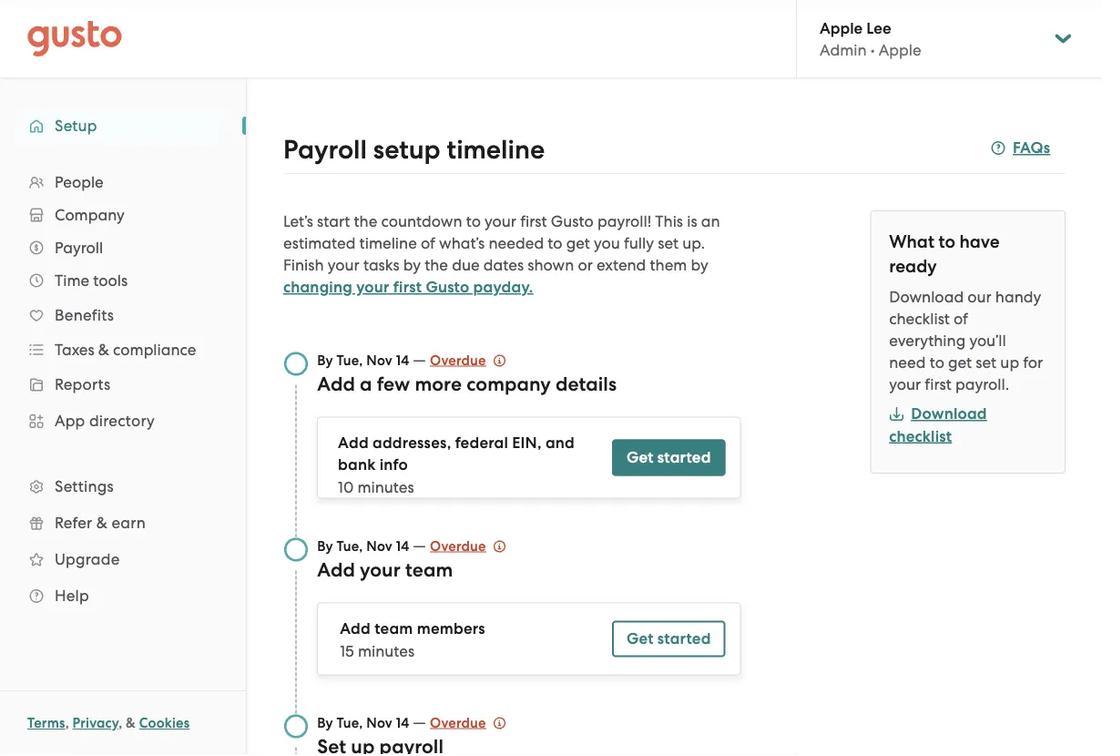 Task type: vqa. For each thing, say whether or not it's contained in the screenshot.
in
no



Task type: locate. For each thing, give the bounding box(es) containing it.
1 overdue from the top
[[430, 352, 486, 369]]

due
[[452, 256, 480, 274]]

time tools button
[[18, 264, 228, 297]]

payroll!
[[598, 212, 652, 231]]

by for add a few more company details
[[317, 352, 333, 369]]

1 vertical spatial gusto
[[426, 278, 470, 297]]

2 , from the left
[[119, 715, 122, 732]]

tue,
[[337, 352, 363, 369], [337, 538, 363, 554], [337, 715, 363, 731]]

1 vertical spatial get
[[949, 354, 972, 372]]

your inside download our handy checklist of everything you'll need to get set up for your first payroll.
[[890, 375, 921, 394]]

1 horizontal spatial gusto
[[551, 212, 594, 231]]

download checklist link
[[890, 405, 988, 446]]

3 overdue from the top
[[430, 715, 486, 731]]

help
[[55, 587, 89, 605]]

1 checklist from the top
[[890, 310, 950, 328]]

3 by tue, nov 14 — from the top
[[317, 713, 430, 731]]

0 vertical spatial payroll
[[283, 134, 367, 165]]

to left have
[[939, 231, 956, 252]]

terms , privacy , & cookies
[[27, 715, 190, 732]]

0 horizontal spatial get
[[567, 234, 590, 252]]

download down payroll.
[[911, 405, 988, 423]]

minutes inside add addresses, federal ein, and bank info 10 minutes
[[358, 478, 414, 496]]

estimated
[[283, 234, 356, 252]]

,
[[65, 715, 69, 732], [119, 715, 122, 732]]

an
[[701, 212, 720, 231]]

minutes down info
[[358, 478, 414, 496]]

1 nov from the top
[[367, 352, 393, 369]]

1 get started button from the top
[[612, 440, 726, 476]]

0 vertical spatial —
[[413, 350, 426, 369]]

your down need
[[890, 375, 921, 394]]

of
[[421, 234, 435, 252], [954, 310, 969, 328]]

of down our
[[954, 310, 969, 328]]

& inside "dropdown button"
[[98, 341, 109, 359]]

a
[[360, 373, 372, 395]]

0 vertical spatial checklist
[[890, 310, 950, 328]]

by tue, nov 14 — up add your team
[[317, 536, 430, 554]]

0 horizontal spatial ,
[[65, 715, 69, 732]]

2 by from the top
[[317, 538, 333, 554]]

benefits
[[55, 306, 114, 324]]

reports link
[[18, 368, 228, 401]]

0 vertical spatial tue,
[[337, 352, 363, 369]]

nov for a
[[367, 352, 393, 369]]

payroll button
[[18, 231, 228, 264]]

0 vertical spatial get started
[[627, 448, 711, 467]]

1 tue, from the top
[[337, 352, 363, 369]]

3 tue, from the top
[[337, 715, 363, 731]]

2 vertical spatial overdue
[[430, 715, 486, 731]]

1 vertical spatial checklist
[[890, 427, 952, 446]]

1 vertical spatial download
[[911, 405, 988, 423]]

by down up.
[[691, 256, 709, 274]]

14 up add your team
[[396, 538, 409, 554]]

by tue, nov 14 —
[[317, 350, 430, 369], [317, 536, 430, 554], [317, 713, 430, 731]]

14 down add team members 15 minutes
[[396, 715, 409, 731]]

privacy link
[[72, 715, 119, 732]]

& right taxes
[[98, 341, 109, 359]]

nov down add team members 15 minutes
[[367, 715, 393, 731]]

0 vertical spatial download
[[890, 288, 964, 306]]

2 by tue, nov 14 — from the top
[[317, 536, 430, 554]]

1 vertical spatial started
[[658, 630, 711, 648]]

taxes & compliance button
[[18, 334, 228, 366]]

overdue button for team
[[430, 535, 506, 557]]

1 vertical spatial tue,
[[337, 538, 363, 554]]

0 vertical spatial set
[[658, 234, 679, 252]]

to down everything
[[930, 354, 945, 372]]

3 14 from the top
[[396, 715, 409, 731]]

0 vertical spatial by
[[317, 352, 333, 369]]

payroll inside dropdown button
[[55, 239, 103, 257]]

of inside let's start the countdown to your first gusto payroll! this is an estimated                     timeline of what's needed to get you fully set up. finish your tasks by the due dates shown or extend them by changing your first gusto payday.
[[421, 234, 435, 252]]

1 horizontal spatial get
[[949, 354, 972, 372]]

0 vertical spatial 14
[[396, 352, 409, 369]]

download down ready
[[890, 288, 964, 306]]

minutes inside add team members 15 minutes
[[358, 642, 415, 660]]

add your team
[[317, 559, 453, 581]]

1 — from the top
[[413, 350, 426, 369]]

upgrade link
[[18, 543, 228, 576]]

1 vertical spatial nov
[[367, 538, 393, 554]]

—
[[413, 350, 426, 369], [413, 536, 426, 554], [413, 713, 426, 731]]

1 vertical spatial by tue, nov 14 —
[[317, 536, 430, 554]]

1 overdue button from the top
[[430, 349, 506, 371]]

& for earn
[[96, 514, 108, 532]]

1 get started from the top
[[627, 448, 711, 467]]

finish
[[283, 256, 324, 274]]

app directory link
[[18, 405, 228, 437]]

apple up admin on the top right of page
[[820, 18, 863, 37]]

— down add team members 15 minutes
[[413, 713, 426, 731]]

0 vertical spatial &
[[98, 341, 109, 359]]

need
[[890, 354, 926, 372]]

2 vertical spatial 14
[[396, 715, 409, 731]]

0 vertical spatial get
[[567, 234, 590, 252]]

set down the you'll
[[976, 354, 997, 372]]

1 horizontal spatial set
[[976, 354, 997, 372]]

1 vertical spatial overdue button
[[430, 535, 506, 557]]

1 vertical spatial payroll
[[55, 239, 103, 257]]

gusto down due
[[426, 278, 470, 297]]

0 vertical spatial nov
[[367, 352, 393, 369]]

2 tue, from the top
[[337, 538, 363, 554]]

get up payroll.
[[949, 354, 972, 372]]

& left earn
[[96, 514, 108, 532]]

your down tasks
[[356, 278, 390, 297]]

2 vertical spatial by
[[317, 715, 333, 731]]

1 vertical spatial minutes
[[358, 642, 415, 660]]

add a few more company details
[[317, 373, 617, 395]]

privacy
[[72, 715, 119, 732]]

0 horizontal spatial by
[[403, 256, 421, 274]]

1 vertical spatial get started
[[627, 630, 711, 648]]

0 horizontal spatial apple
[[820, 18, 863, 37]]

people
[[55, 173, 104, 191]]

add for add a few more company details
[[317, 373, 355, 395]]

0 vertical spatial the
[[354, 212, 378, 231]]

download inside download our handy checklist of everything you'll need to get set up for your first payroll.
[[890, 288, 964, 306]]

tue, up add your team
[[337, 538, 363, 554]]

let's
[[283, 212, 313, 231]]

2 vertical spatial &
[[126, 715, 136, 732]]

1 horizontal spatial apple
[[879, 41, 922, 59]]

download
[[890, 288, 964, 306], [911, 405, 988, 423]]

0 vertical spatial minutes
[[358, 478, 414, 496]]

help link
[[18, 580, 228, 612]]

payroll for payroll setup timeline
[[283, 134, 367, 165]]

few
[[377, 373, 410, 395]]

1 horizontal spatial the
[[425, 256, 448, 274]]

add for add team members 15 minutes
[[340, 620, 371, 638]]

set up them
[[658, 234, 679, 252]]

get up or
[[567, 234, 590, 252]]

14 up few
[[396, 352, 409, 369]]

by tue, nov 14 — up a
[[317, 350, 430, 369]]

1 vertical spatial by
[[317, 538, 333, 554]]

2 vertical spatial first
[[925, 375, 952, 394]]

1 horizontal spatial by
[[691, 256, 709, 274]]

overdue for team
[[430, 538, 486, 554]]

1 vertical spatial 14
[[396, 538, 409, 554]]

timeline up tasks
[[360, 234, 417, 252]]

0 horizontal spatial first
[[393, 278, 422, 297]]

add
[[317, 373, 355, 395], [338, 434, 369, 452], [317, 559, 355, 581], [340, 620, 371, 638]]

1 vertical spatial overdue
[[430, 538, 486, 554]]

2 checklist from the top
[[890, 427, 952, 446]]

, left the privacy
[[65, 715, 69, 732]]

up
[[1001, 354, 1020, 372]]

get inside download our handy checklist of everything you'll need to get set up for your first payroll.
[[949, 354, 972, 372]]

nov up a
[[367, 352, 393, 369]]

2 minutes from the top
[[358, 642, 415, 660]]

the left due
[[425, 256, 448, 274]]

1 vertical spatial set
[[976, 354, 997, 372]]

1 vertical spatial first
[[393, 278, 422, 297]]

0 vertical spatial first
[[520, 212, 547, 231]]

your up needed
[[485, 212, 517, 231]]

2 vertical spatial by tue, nov 14 —
[[317, 713, 430, 731]]

cookies
[[139, 715, 190, 732]]

the
[[354, 212, 378, 231], [425, 256, 448, 274]]

overdue
[[430, 352, 486, 369], [430, 538, 486, 554], [430, 715, 486, 731]]

1 14 from the top
[[396, 352, 409, 369]]

team left members
[[375, 620, 413, 638]]

— up more
[[413, 350, 426, 369]]

start
[[317, 212, 350, 231]]

0 horizontal spatial set
[[658, 234, 679, 252]]

get started for second get started button
[[627, 630, 711, 648]]

get
[[567, 234, 590, 252], [949, 354, 972, 372]]

list
[[0, 166, 246, 614]]

& left cookies button
[[126, 715, 136, 732]]

1 horizontal spatial ,
[[119, 715, 122, 732]]

set
[[658, 234, 679, 252], [976, 354, 997, 372]]

checklist inside the download checklist
[[890, 427, 952, 446]]

for
[[1024, 354, 1044, 372]]

first down need
[[925, 375, 952, 394]]

apple right •
[[879, 41, 922, 59]]

dates
[[484, 256, 524, 274]]

of inside download our handy checklist of everything you'll need to get set up for your first payroll.
[[954, 310, 969, 328]]

first up needed
[[520, 212, 547, 231]]

the right start
[[354, 212, 378, 231]]

0 vertical spatial of
[[421, 234, 435, 252]]

2 horizontal spatial first
[[925, 375, 952, 394]]

directory
[[89, 412, 155, 430]]

started
[[658, 448, 711, 467], [658, 630, 711, 648]]

1 vertical spatial —
[[413, 536, 426, 554]]

checklist up everything
[[890, 310, 950, 328]]

, left cookies button
[[119, 715, 122, 732]]

1 minutes from the top
[[358, 478, 414, 496]]

settings
[[55, 477, 114, 496]]

0 vertical spatial get started button
[[612, 440, 726, 476]]

payroll for payroll
[[55, 239, 103, 257]]

1 vertical spatial team
[[375, 620, 413, 638]]

nov
[[367, 352, 393, 369], [367, 538, 393, 554], [367, 715, 393, 731]]

first
[[520, 212, 547, 231], [393, 278, 422, 297], [925, 375, 952, 394]]

checklist down need
[[890, 427, 952, 446]]

timeline right setup on the left
[[447, 134, 545, 165]]

2 vertical spatial overdue button
[[430, 712, 506, 734]]

download inside the download checklist
[[911, 405, 988, 423]]

1 horizontal spatial of
[[954, 310, 969, 328]]

list containing people
[[0, 166, 246, 614]]

download our handy checklist of everything you'll need to get set up for your first payroll.
[[890, 288, 1044, 394]]

0 horizontal spatial timeline
[[360, 234, 417, 252]]

3 by from the top
[[317, 715, 333, 731]]

1 by from the top
[[317, 352, 333, 369]]

0 horizontal spatial of
[[421, 234, 435, 252]]

2 14 from the top
[[396, 538, 409, 554]]

get started
[[627, 448, 711, 467], [627, 630, 711, 648]]

what to have ready
[[890, 231, 1000, 277]]

apple
[[820, 18, 863, 37], [879, 41, 922, 59]]

app
[[55, 412, 85, 430]]

taxes
[[55, 341, 94, 359]]

first down tasks
[[393, 278, 422, 297]]

payroll up start
[[283, 134, 367, 165]]

gusto up or
[[551, 212, 594, 231]]

of down countdown
[[421, 234, 435, 252]]

shown
[[528, 256, 574, 274]]

2 vertical spatial —
[[413, 713, 426, 731]]

1 get from the top
[[627, 448, 654, 467]]

0 vertical spatial get
[[627, 448, 654, 467]]

2 overdue button from the top
[[430, 535, 506, 557]]

to
[[466, 212, 481, 231], [939, 231, 956, 252], [548, 234, 563, 252], [930, 354, 945, 372]]

checklist
[[890, 310, 950, 328], [890, 427, 952, 446]]

federal
[[455, 434, 509, 452]]

get started for first get started button from the top of the page
[[627, 448, 711, 467]]

0 horizontal spatial gusto
[[426, 278, 470, 297]]

payroll up time
[[55, 239, 103, 257]]

and
[[546, 434, 575, 452]]

0 horizontal spatial payroll
[[55, 239, 103, 257]]

faqs
[[1013, 139, 1051, 157]]

tools
[[93, 272, 128, 290]]

tue, for your
[[337, 538, 363, 554]]

1 vertical spatial get started button
[[612, 621, 726, 657]]

setup
[[55, 117, 97, 135]]

tue, up a
[[337, 352, 363, 369]]

faqs button
[[991, 137, 1051, 159]]

0 vertical spatial overdue button
[[430, 349, 506, 371]]

upgrade
[[55, 550, 120, 569]]

— up add your team
[[413, 536, 426, 554]]

team
[[405, 559, 453, 581], [375, 620, 413, 638]]

0 vertical spatial started
[[658, 448, 711, 467]]

by for add your team
[[317, 538, 333, 554]]

1 horizontal spatial first
[[520, 212, 547, 231]]

1 vertical spatial of
[[954, 310, 969, 328]]

2 overdue from the top
[[430, 538, 486, 554]]

0 vertical spatial apple
[[820, 18, 863, 37]]

2 get started button from the top
[[612, 621, 726, 657]]

1 horizontal spatial timeline
[[447, 134, 545, 165]]

3 nov from the top
[[367, 715, 393, 731]]

minutes right 15
[[358, 642, 415, 660]]

2 vertical spatial nov
[[367, 715, 393, 731]]

get
[[627, 448, 654, 467], [627, 630, 654, 648]]

gusto
[[551, 212, 594, 231], [426, 278, 470, 297]]

checklist inside download our handy checklist of everything you'll need to get set up for your first payroll.
[[890, 310, 950, 328]]

addresses,
[[373, 434, 451, 452]]

nov up add your team
[[367, 538, 393, 554]]

2 nov from the top
[[367, 538, 393, 554]]

0 vertical spatial overdue
[[430, 352, 486, 369]]

1 vertical spatial &
[[96, 514, 108, 532]]

add inside add team members 15 minutes
[[340, 620, 371, 638]]

timeline inside let's start the countdown to your first gusto payroll! this is an estimated                     timeline of what's needed to get you fully set up. finish your tasks by the due dates shown or extend them by changing your first gusto payday.
[[360, 234, 417, 252]]

refer & earn link
[[18, 507, 228, 539]]

timeline
[[447, 134, 545, 165], [360, 234, 417, 252]]

2 get started from the top
[[627, 630, 711, 648]]

tue, down 15
[[337, 715, 363, 731]]

0 vertical spatial by tue, nov 14 —
[[317, 350, 430, 369]]

1 horizontal spatial payroll
[[283, 134, 367, 165]]

by up changing your first gusto payday. "button"
[[403, 256, 421, 274]]

1 vertical spatial timeline
[[360, 234, 417, 252]]

what
[[890, 231, 935, 252]]

1 by tue, nov 14 — from the top
[[317, 350, 430, 369]]

0 vertical spatial timeline
[[447, 134, 545, 165]]

to up what's
[[466, 212, 481, 231]]

team up members
[[405, 559, 453, 581]]

by tue, nov 14 — down 15
[[317, 713, 430, 731]]

overdue button
[[430, 349, 506, 371], [430, 535, 506, 557], [430, 712, 506, 734]]

3 — from the top
[[413, 713, 426, 731]]

1 vertical spatial get
[[627, 630, 654, 648]]

gusto navigation element
[[0, 78, 246, 643]]

add inside add addresses, federal ein, and bank info 10 minutes
[[338, 434, 369, 452]]

everything
[[890, 332, 966, 350]]

2 vertical spatial tue,
[[337, 715, 363, 731]]

2 — from the top
[[413, 536, 426, 554]]



Task type: describe. For each thing, give the bounding box(es) containing it.
to up shown
[[548, 234, 563, 252]]

app directory
[[55, 412, 155, 430]]

time
[[55, 272, 89, 290]]

up.
[[683, 234, 705, 252]]

1 started from the top
[[658, 448, 711, 467]]

ein,
[[512, 434, 542, 452]]

changing your first gusto payday. button
[[283, 277, 534, 298]]

download checklist
[[890, 405, 988, 446]]

more
[[415, 373, 462, 395]]

reports
[[55, 375, 111, 394]]

handy
[[996, 288, 1042, 306]]

your down estimated
[[328, 256, 360, 274]]

first inside download our handy checklist of everything you'll need to get set up for your first payroll.
[[925, 375, 952, 394]]

ready
[[890, 256, 937, 277]]

terms
[[27, 715, 65, 732]]

overdue button for few
[[430, 349, 506, 371]]

earn
[[112, 514, 146, 532]]

your up add team members 15 minutes
[[360, 559, 401, 581]]

nov for your
[[367, 538, 393, 554]]

15
[[340, 642, 354, 660]]

benefits link
[[18, 299, 228, 332]]

setup link
[[18, 109, 228, 142]]

changing
[[283, 278, 353, 297]]

1 vertical spatial the
[[425, 256, 448, 274]]

payday.
[[473, 278, 534, 297]]

setup
[[373, 134, 441, 165]]

needed
[[489, 234, 544, 252]]

14 for team
[[396, 538, 409, 554]]

our
[[968, 288, 992, 306]]

download for checklist
[[911, 405, 988, 423]]

to inside download our handy checklist of everything you'll need to get set up for your first payroll.
[[930, 354, 945, 372]]

info
[[380, 456, 408, 474]]

1 by from the left
[[403, 256, 421, 274]]

overdue for few
[[430, 352, 486, 369]]

download for our
[[890, 288, 964, 306]]

you'll
[[970, 332, 1007, 350]]

settings link
[[18, 470, 228, 503]]

to inside what to have ready
[[939, 231, 956, 252]]

members
[[417, 620, 486, 638]]

this
[[656, 212, 683, 231]]

taxes & compliance
[[55, 341, 196, 359]]

by tue, nov 14 — for your
[[317, 536, 430, 554]]

home image
[[27, 21, 122, 57]]

or
[[578, 256, 593, 274]]

tue, for a
[[337, 352, 363, 369]]

— for few
[[413, 350, 426, 369]]

0 horizontal spatial the
[[354, 212, 378, 231]]

time tools
[[55, 272, 128, 290]]

add for add addresses, federal ein, and bank info 10 minutes
[[338, 434, 369, 452]]

is
[[687, 212, 698, 231]]

refer
[[55, 514, 92, 532]]

admin
[[820, 41, 867, 59]]

tasks
[[363, 256, 400, 274]]

— for team
[[413, 536, 426, 554]]

details
[[556, 373, 617, 395]]

refer & earn
[[55, 514, 146, 532]]

fully
[[624, 234, 654, 252]]

set inside let's start the countdown to your first gusto payroll! this is an estimated                     timeline of what's needed to get you fully set up. finish your tasks by the due dates shown or extend them by changing your first gusto payday.
[[658, 234, 679, 252]]

2 by from the left
[[691, 256, 709, 274]]

let's start the countdown to your first gusto payroll! this is an estimated                     timeline of what's needed to get you fully set up. finish your tasks by the due dates shown or extend them by changing your first gusto payday.
[[283, 212, 720, 297]]

1 , from the left
[[65, 715, 69, 732]]

•
[[871, 41, 875, 59]]

payroll setup timeline
[[283, 134, 545, 165]]

set inside download our handy checklist of everything you'll need to get set up for your first payroll.
[[976, 354, 997, 372]]

10
[[338, 478, 354, 496]]

terms link
[[27, 715, 65, 732]]

compliance
[[113, 341, 196, 359]]

2 get from the top
[[627, 630, 654, 648]]

team inside add team members 15 minutes
[[375, 620, 413, 638]]

extend
[[597, 256, 646, 274]]

2 started from the top
[[658, 630, 711, 648]]

14 for few
[[396, 352, 409, 369]]

add for add your team
[[317, 559, 355, 581]]

payroll.
[[956, 375, 1010, 394]]

3 overdue button from the top
[[430, 712, 506, 734]]

by tue, nov 14 — for a
[[317, 350, 430, 369]]

people button
[[18, 166, 228, 199]]

countdown
[[381, 212, 462, 231]]

company
[[467, 373, 551, 395]]

add addresses, federal ein, and bank info 10 minutes
[[338, 434, 575, 496]]

company
[[55, 206, 125, 224]]

what's
[[439, 234, 485, 252]]

company button
[[18, 199, 228, 231]]

bank
[[338, 456, 376, 474]]

lee
[[867, 18, 892, 37]]

them
[[650, 256, 687, 274]]

you
[[594, 234, 620, 252]]

1 vertical spatial apple
[[879, 41, 922, 59]]

have
[[960, 231, 1000, 252]]

0 vertical spatial team
[[405, 559, 453, 581]]

& for compliance
[[98, 341, 109, 359]]

get inside let's start the countdown to your first gusto payroll! this is an estimated                     timeline of what's needed to get you fully set up. finish your tasks by the due dates shown or extend them by changing your first gusto payday.
[[567, 234, 590, 252]]

0 vertical spatial gusto
[[551, 212, 594, 231]]



